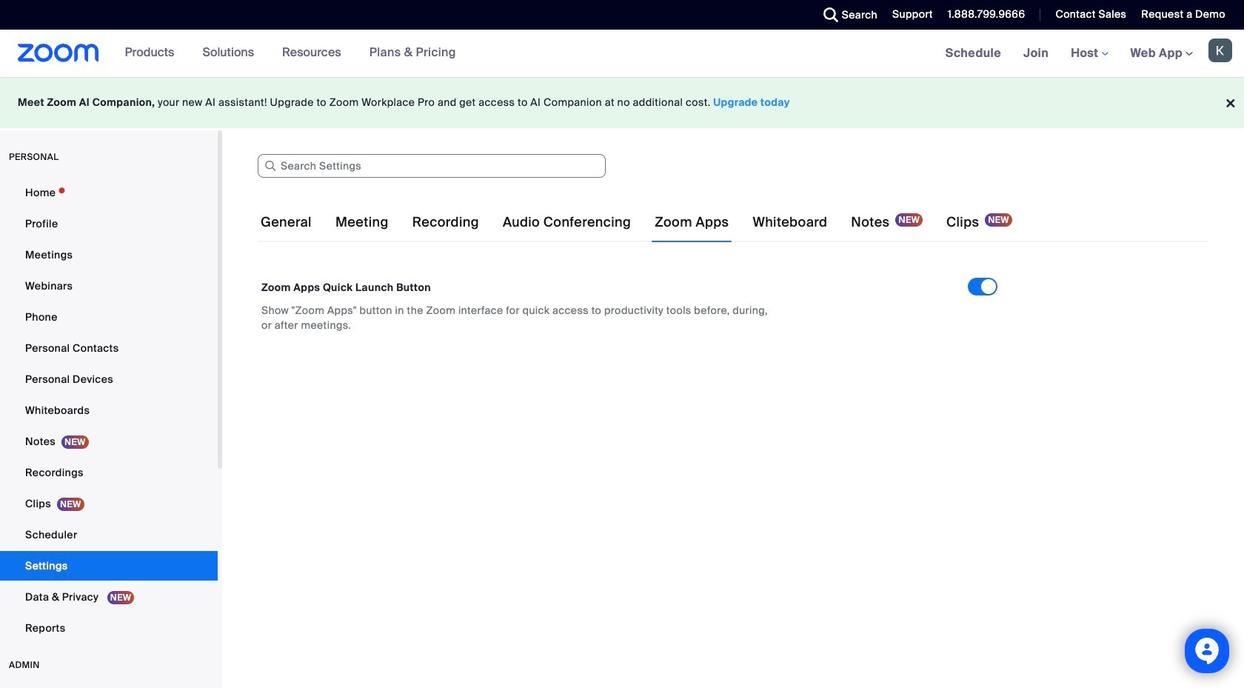 Task type: locate. For each thing, give the bounding box(es) containing it.
footer
[[0, 77, 1245, 128]]

profile picture image
[[1209, 39, 1233, 62]]

banner
[[0, 30, 1245, 78]]

tabs of my account settings page tab list
[[258, 202, 1016, 243]]



Task type: vqa. For each thing, say whether or not it's contained in the screenshot.
& to the right
no



Task type: describe. For each thing, give the bounding box(es) containing it.
personal menu menu
[[0, 178, 218, 645]]

product information navigation
[[114, 30, 467, 77]]

Search Settings text field
[[258, 154, 606, 178]]

meetings navigation
[[935, 30, 1245, 78]]

zoom logo image
[[18, 44, 99, 62]]



